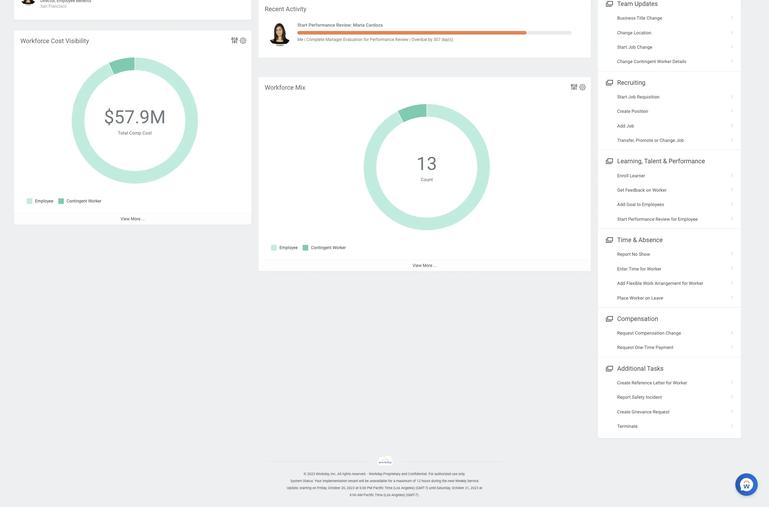 Task type: describe. For each thing, give the bounding box(es) containing it.
job for start job requisition
[[628, 94, 636, 100]]

learning, talent & performance
[[617, 158, 705, 165]]

contingent
[[634, 59, 656, 64]]

create reference letter for worker
[[617, 381, 687, 386]]

job down 'add job' link on the top of page
[[676, 138, 684, 143]]

for down show
[[640, 266, 646, 272]]

footer containing © 2023 workday, inc. all rights reserved. - workday proprietary and confidential. for authorized use only. system status: your implementation tenant will be unavailable for a maximum of 12 hours during the next weekly service update; starting on friday, october 20, 2023 at 6:00 pm pacific time (los angeles) (gmt-7) until saturday, october 21, 2023 at 6:00 am pacific time (los angeles) (gmt-7).
[[0, 456, 769, 499]]

workforce cost visibility element
[[14, 31, 251, 225]]

report for report safety incident
[[617, 395, 631, 400]]

7).
[[415, 493, 419, 497]]

maria
[[353, 22, 365, 28]]

compensation inside 'link'
[[635, 331, 665, 336]]

2 october from the left
[[452, 486, 464, 490]]

chevron right image for change contingent worker details
[[728, 57, 737, 64]]

worker up employees
[[652, 188, 667, 193]]

chevron right image for add flexible work arrangement for worker
[[728, 279, 737, 286]]

mix
[[295, 84, 305, 91]]

employees
[[642, 202, 664, 207]]

-
[[367, 472, 368, 476]]

1 vertical spatial 6:00
[[350, 493, 356, 497]]

workforce cost visibility
[[20, 37, 89, 45]]

workforce mix
[[265, 84, 305, 91]]

workday,
[[316, 472, 330, 476]]

review inside list
[[656, 217, 670, 222]]

list for compensation
[[598, 326, 741, 355]]

configure and view chart data image for $57.9m
[[230, 36, 239, 45]]

hours
[[422, 479, 430, 483]]

until
[[429, 486, 436, 490]]

13 button
[[417, 152, 438, 176]]

no
[[632, 252, 638, 257]]

chevron right image for place worker on leave
[[728, 293, 737, 300]]

0 vertical spatial compensation
[[617, 315, 658, 323]]

talent
[[644, 158, 662, 165]]

details
[[673, 59, 687, 64]]

menu group image for learning, talent & performance
[[604, 156, 614, 166]]

work
[[643, 281, 654, 286]]

job for add job
[[626, 123, 634, 129]]

view for $57.9m
[[121, 217, 130, 222]]

chevron right image for create position
[[728, 106, 737, 113]]

weekly
[[455, 479, 466, 483]]

one-
[[635, 345, 644, 351]]

... for $57.9m
[[142, 217, 145, 222]]

change inside 'link'
[[666, 331, 681, 336]]

be
[[365, 479, 369, 483]]

time & absence
[[617, 236, 663, 244]]

comp
[[129, 130, 141, 136]]

for inside "link"
[[682, 281, 688, 286]]

safety
[[632, 395, 645, 400]]

start job requisition
[[617, 94, 660, 100]]

$57.9m total comp cost
[[104, 107, 166, 136]]

13
[[417, 153, 437, 175]]

arrangement
[[655, 281, 681, 286]]

maximum
[[396, 479, 412, 483]]

enroll
[[617, 173, 629, 178]]

configure and view chart data image for 13
[[570, 83, 578, 91]]

start for start job change
[[617, 45, 627, 50]]

enter time for worker link
[[598, 262, 741, 276]]

flexible
[[626, 281, 642, 286]]

pm
[[367, 486, 372, 490]]

0 horizontal spatial (los
[[384, 493, 391, 497]]

transfer, promote or change job link
[[598, 133, 741, 148]]

1 vertical spatial &
[[633, 236, 637, 244]]

start job change link
[[598, 40, 741, 54]]

view for 13
[[413, 263, 422, 268]]

all
[[337, 472, 341, 476]]

the
[[442, 479, 447, 483]]

change right or
[[660, 138, 675, 143]]

add flexible work arrangement for worker link
[[598, 276, 741, 291]]

worker up work
[[647, 266, 661, 272]]

view more ... link for 13
[[258, 260, 591, 272]]

chevron right image for get feedback on worker
[[728, 185, 737, 192]]

0 vertical spatial cost
[[51, 37, 64, 45]]

2 | from the left
[[410, 37, 411, 42]]

and
[[401, 472, 407, 476]]

create position link
[[598, 104, 741, 119]]

a
[[393, 479, 395, 483]]

1 add from the top
[[617, 123, 625, 129]]

0 horizontal spatial 2023
[[307, 472, 315, 476]]

worker inside "link"
[[689, 281, 703, 286]]

for right letter on the right of page
[[666, 381, 672, 386]]

confidential.
[[408, 472, 428, 476]]

on for feedback
[[646, 188, 651, 193]]

create for create position
[[617, 109, 631, 114]]

time inside the enter time for worker link
[[629, 266, 639, 272]]

get
[[617, 188, 624, 193]]

incident
[[646, 395, 662, 400]]

menu group image for recruiting
[[604, 77, 614, 87]]

start performance review:  maria cardoza
[[297, 22, 383, 28]]

chevron right image for terminate
[[728, 422, 737, 429]]

complete
[[306, 37, 324, 42]]

show
[[639, 252, 650, 257]]

update;
[[287, 486, 299, 490]]

1 | from the left
[[304, 37, 305, 42]]

proprietary
[[383, 472, 401, 476]]

san francisco list item
[[20, 0, 133, 9]]

chevron right image for change location
[[728, 28, 737, 35]]

during
[[431, 479, 441, 483]]

leave
[[651, 295, 663, 301]]

0 horizontal spatial (gmt-
[[406, 493, 415, 497]]

manager
[[325, 37, 342, 42]]

chevron right image for report safety incident
[[728, 393, 737, 400]]

chevron right image for business title change
[[728, 13, 737, 20]]

use
[[452, 472, 457, 476]]

reserved.
[[352, 472, 366, 476]]

change right title
[[647, 15, 662, 21]]

me
[[297, 37, 303, 42]]

position
[[632, 109, 648, 114]]

review inside the recent activity 'element'
[[395, 37, 409, 42]]

add job
[[617, 123, 634, 129]]

chevron right image for start job change
[[728, 42, 737, 49]]

learning,
[[617, 158, 643, 165]]

report safety incident link
[[598, 390, 741, 405]]

enroll learner link
[[598, 169, 741, 183]]

francisco
[[48, 4, 67, 9]]

get feedback on worker link
[[598, 183, 741, 198]]

report safety incident
[[617, 395, 662, 400]]

worker up report safety incident 'link'
[[673, 381, 687, 386]]

configure workforce mix image
[[579, 83, 586, 91]]

workforce for 13
[[265, 84, 294, 91]]

list containing business title change
[[598, 11, 741, 69]]

location
[[634, 30, 651, 35]]

recent activity element
[[258, 0, 591, 58]]

additional
[[617, 365, 646, 372]]

21,
[[465, 486, 470, 490]]

0 vertical spatial &
[[663, 158, 667, 165]]

learner
[[630, 173, 645, 178]]

create grievance request link
[[598, 405, 741, 420]]

place worker on leave link
[[598, 291, 741, 305]]

menu group image for compensation
[[604, 314, 614, 323]]

list for time & absence
[[598, 247, 741, 305]]

add goal to employees
[[617, 202, 664, 207]]

change contingent worker details link
[[598, 54, 741, 69]]

service
[[467, 479, 479, 483]]

enter time for worker
[[617, 266, 661, 272]]

chevron right image for create reference letter for worker
[[728, 378, 737, 385]]

0 vertical spatial (los
[[393, 486, 400, 490]]

chevron right image for create grievance request
[[728, 407, 737, 414]]

tasks
[[647, 365, 664, 372]]

©
[[304, 472, 306, 476]]



Task type: vqa. For each thing, say whether or not it's contained in the screenshot.


Task type: locate. For each thing, give the bounding box(es) containing it.
chevron right image inside the start job change link
[[728, 42, 737, 49]]

& right talent
[[663, 158, 667, 165]]

(gmt-
[[416, 486, 425, 490], [406, 493, 415, 497]]

report inside 'link'
[[617, 395, 631, 400]]

2 menu group image from the top
[[604, 364, 614, 373]]

chevron right image for start job requisition
[[728, 92, 737, 99]]

chevron right image inside 'add job' link
[[728, 121, 737, 128]]

on
[[646, 188, 651, 193], [645, 295, 650, 301], [312, 486, 316, 490]]

2 chevron right image from the top
[[728, 42, 737, 49]]

0 horizontal spatial workforce
[[20, 37, 49, 45]]

1 create from the top
[[617, 109, 631, 114]]

workforce for $57.9m
[[20, 37, 49, 45]]

0 horizontal spatial more
[[131, 217, 140, 222]]

list containing enroll learner
[[598, 169, 741, 227]]

menu group image for business title change
[[604, 0, 614, 8]]

start inside start performance review for employee link
[[617, 217, 627, 222]]

job for start job change
[[628, 45, 636, 50]]

3 menu group image from the top
[[604, 235, 614, 245]]

start
[[297, 22, 307, 28], [617, 45, 627, 50], [617, 94, 627, 100], [617, 217, 627, 222]]

3 add from the top
[[617, 281, 625, 286]]

1 chevron right image from the top
[[728, 13, 737, 20]]

recent
[[265, 5, 284, 13]]

request for request one-time payment
[[617, 345, 634, 351]]

2 at from the left
[[479, 486, 482, 490]]

at right 21,
[[479, 486, 482, 490]]

configure and view chart data image
[[230, 36, 239, 45], [570, 83, 578, 91]]

view more ... for $57.9m
[[121, 217, 145, 222]]

request down the incident
[[653, 410, 669, 415]]

create down additional
[[617, 381, 631, 386]]

1 vertical spatial review
[[656, 217, 670, 222]]

2 horizontal spatial 2023
[[471, 486, 478, 490]]

create for create grievance request
[[617, 410, 631, 415]]

1 vertical spatial create
[[617, 381, 631, 386]]

6:00 left am
[[350, 493, 356, 497]]

more for 13
[[423, 263, 432, 268]]

start performance review for employee
[[617, 217, 698, 222]]

on right 'feedback'
[[646, 188, 651, 193]]

worker right arrangement
[[689, 281, 703, 286]]

2 report from the top
[[617, 395, 631, 400]]

view more ... inside workforce mix element
[[413, 263, 437, 268]]

start for start job requisition
[[617, 94, 627, 100]]

8 chevron right image from the top
[[728, 328, 737, 335]]

chevron right image inside start performance review for employee link
[[728, 214, 737, 221]]

0 horizontal spatial configure and view chart data image
[[230, 36, 239, 45]]

more inside workforce cost visibility "element"
[[131, 217, 140, 222]]

8 chevron right image from the top
[[728, 279, 737, 286]]

2 vertical spatial create
[[617, 410, 631, 415]]

report for report no show
[[617, 252, 631, 257]]

job down create position at top right
[[626, 123, 634, 129]]

12 chevron right image from the top
[[728, 422, 737, 429]]

2 list from the top
[[598, 90, 741, 148]]

& up no
[[633, 236, 637, 244]]

workday
[[369, 472, 382, 476]]

chevron right image inside create reference letter for worker link
[[728, 378, 737, 385]]

1 horizontal spatial cost
[[142, 130, 152, 136]]

0 vertical spatial menu group image
[[604, 0, 614, 8]]

1 menu group image from the top
[[604, 0, 614, 8]]

chevron right image inside the report no show link
[[728, 249, 737, 256]]

1 vertical spatial workforce
[[265, 84, 294, 91]]

enroll learner
[[617, 173, 645, 178]]

1 horizontal spatial october
[[452, 486, 464, 490]]

9 chevron right image from the top
[[728, 378, 737, 385]]

2023
[[307, 472, 315, 476], [347, 486, 355, 490], [471, 486, 478, 490]]

3 chevron right image from the top
[[728, 92, 737, 99]]

$57.9m button
[[104, 105, 167, 130]]

0 vertical spatial workforce
[[20, 37, 49, 45]]

absence
[[638, 236, 663, 244]]

1 vertical spatial more
[[423, 263, 432, 268]]

add up transfer,
[[617, 123, 625, 129]]

chevron right image for transfer, promote or change job
[[728, 135, 737, 142]]

cost left the visibility
[[51, 37, 64, 45]]

only.
[[458, 472, 466, 476]]

list containing create reference letter for worker
[[598, 376, 741, 434]]

(los down unavailable
[[384, 493, 391, 497]]

1 horizontal spatial workforce
[[265, 84, 294, 91]]

chevron right image inside create position link
[[728, 106, 737, 113]]

review down add goal to employees link
[[656, 217, 670, 222]]

0 horizontal spatial view more ...
[[121, 217, 145, 222]]

0 horizontal spatial |
[[304, 37, 305, 42]]

1 horizontal spatial view more ... link
[[258, 260, 591, 272]]

0 vertical spatial view
[[121, 217, 130, 222]]

1 vertical spatial menu group image
[[604, 364, 614, 373]]

1 vertical spatial cost
[[142, 130, 152, 136]]

... for 13
[[433, 263, 437, 268]]

me  |  complete manager evaluation for performance review  |  overdue by 307 day(s)
[[297, 37, 453, 42]]

to
[[637, 202, 641, 207]]

start job change
[[617, 45, 652, 50]]

review left overdue
[[395, 37, 409, 42]]

chevron right image inside business title change link
[[728, 13, 737, 20]]

9 chevron right image from the top
[[728, 293, 737, 300]]

2 chevron right image from the top
[[728, 57, 737, 64]]

1 horizontal spatial configure and view chart data image
[[570, 83, 578, 91]]

add job link
[[598, 119, 741, 133]]

2023 right ©
[[307, 472, 315, 476]]

request compensation change link
[[598, 326, 741, 341]]

review:
[[336, 22, 352, 28]]

configure workforce cost visibility image
[[239, 37, 247, 45]]

0 vertical spatial 6:00
[[359, 486, 366, 490]]

1 horizontal spatial ...
[[433, 263, 437, 268]]

configure and view chart data image left configure workforce mix icon
[[570, 83, 578, 91]]

1 horizontal spatial at
[[479, 486, 482, 490]]

cost inside $57.9m total comp cost
[[142, 130, 152, 136]]

0 horizontal spatial october
[[328, 486, 340, 490]]

job
[[628, 45, 636, 50], [628, 94, 636, 100], [626, 123, 634, 129], [676, 138, 684, 143]]

0 horizontal spatial review
[[395, 37, 409, 42]]

0 horizontal spatial ...
[[142, 217, 145, 222]]

|
[[304, 37, 305, 42], [410, 37, 411, 42]]

performance
[[308, 22, 335, 28], [370, 37, 394, 42], [669, 158, 705, 165], [628, 217, 655, 222]]

overdue
[[412, 37, 427, 42]]

0 vertical spatial review
[[395, 37, 409, 42]]

© 2023 workday, inc. all rights reserved. - workday proprietary and confidential. for authorized use only. system status: your implementation tenant will be unavailable for a maximum of 12 hours during the next weekly service update; starting on friday, october 20, 2023 at 6:00 pm pacific time (los angeles) (gmt-7) until saturday, october 21, 2023 at 6:00 am pacific time (los angeles) (gmt-7).
[[287, 472, 482, 497]]

1 vertical spatial pacific
[[364, 493, 374, 497]]

6 chevron right image from the top
[[728, 200, 737, 207]]

by
[[428, 37, 432, 42]]

for left a
[[388, 479, 392, 483]]

on inside "© 2023 workday, inc. all rights reserved. - workday proprietary and confidential. for authorized use only. system status: your implementation tenant will be unavailable for a maximum of 12 hours during the next weekly service update; starting on friday, october 20, 2023 at 6:00 pm pacific time (los angeles) (gmt-7) until saturday, october 21, 2023 at 6:00 am pacific time (los angeles) (gmt-7)."
[[312, 486, 316, 490]]

worker right place
[[630, 295, 644, 301]]

11 chevron right image from the top
[[728, 393, 737, 400]]

(gmt- down of
[[406, 493, 415, 497]]

change up contingent at the right of the page
[[637, 45, 652, 50]]

0 horizontal spatial &
[[633, 236, 637, 244]]

or
[[654, 138, 659, 143]]

goal
[[626, 202, 636, 207]]

0 horizontal spatial 6:00
[[350, 493, 356, 497]]

place worker on leave
[[617, 295, 663, 301]]

request for request compensation change
[[617, 331, 634, 336]]

time inside request one-time payment link
[[644, 345, 655, 351]]

activity
[[286, 5, 306, 13]]

recent activity
[[265, 5, 306, 13]]

chevron right image inside the enter time for worker link
[[728, 264, 737, 271]]

chevron right image inside change contingent worker details link
[[728, 57, 737, 64]]

menu group image for create reference letter for worker
[[604, 364, 614, 373]]

on left friday,
[[312, 486, 316, 490]]

chevron right image inside enroll learner "link"
[[728, 171, 737, 178]]

change location
[[617, 30, 651, 35]]

chevron right image for enroll learner
[[728, 171, 737, 178]]

1 vertical spatial add
[[617, 202, 625, 207]]

change down start job change
[[617, 59, 633, 64]]

1 list from the top
[[598, 11, 741, 69]]

compensation up request one-time payment
[[635, 331, 665, 336]]

cost right comp
[[142, 130, 152, 136]]

1 vertical spatial (los
[[384, 493, 391, 497]]

performance down cardoza
[[370, 37, 394, 42]]

chevron right image for start performance review for employee
[[728, 214, 737, 221]]

view inside workforce mix element
[[413, 263, 422, 268]]

will
[[359, 479, 364, 483]]

for left employee
[[671, 217, 677, 222]]

time
[[617, 236, 631, 244], [629, 266, 639, 272], [644, 345, 655, 351], [385, 486, 392, 490], [375, 493, 383, 497]]

start for start performance review:  maria cardoza
[[297, 22, 307, 28]]

request inside 'link'
[[617, 331, 634, 336]]

create up "add job"
[[617, 109, 631, 114]]

view more ... for 13
[[413, 263, 437, 268]]

add left flexible
[[617, 281, 625, 286]]

1 vertical spatial angeles)
[[391, 493, 405, 497]]

angeles) down maximum
[[401, 486, 415, 490]]

5 list from the top
[[598, 326, 741, 355]]

chevron right image inside request compensation change 'link'
[[728, 328, 737, 335]]

system
[[290, 479, 302, 483]]

chevron right image
[[728, 13, 737, 20], [728, 42, 737, 49], [728, 121, 737, 128], [728, 135, 737, 142], [728, 185, 737, 192], [728, 200, 737, 207], [728, 264, 737, 271], [728, 279, 737, 286], [728, 293, 737, 300], [728, 343, 737, 350], [728, 393, 737, 400], [728, 422, 737, 429]]

add for time
[[617, 281, 625, 286]]

list for recruiting
[[598, 90, 741, 148]]

visibility
[[65, 37, 89, 45]]

implementation
[[323, 479, 347, 483]]

total
[[118, 130, 128, 136]]

start down change location
[[617, 45, 627, 50]]

view more ... link for $57.9m
[[14, 213, 251, 225]]

performance down add goal to employees
[[628, 217, 655, 222]]

on for worker
[[645, 295, 650, 301]]

start for start performance review for employee
[[617, 217, 627, 222]]

1 vertical spatial report
[[617, 395, 631, 400]]

1 horizontal spatial 6:00
[[359, 486, 366, 490]]

for inside the recent activity 'element'
[[364, 37, 369, 42]]

report no show
[[617, 252, 650, 257]]

0 vertical spatial configure and view chart data image
[[230, 36, 239, 45]]

view more ... inside workforce cost visibility "element"
[[121, 217, 145, 222]]

... inside workforce mix element
[[433, 263, 437, 268]]

for inside "© 2023 workday, inc. all rights reserved. - workday proprietary and confidential. for authorized use only. system status: your implementation tenant will be unavailable for a maximum of 12 hours during the next weekly service update; starting on friday, october 20, 2023 at 6:00 pm pacific time (los angeles) (gmt-7) until saturday, october 21, 2023 at 6:00 am pacific time (los angeles) (gmt-7)."
[[388, 479, 392, 483]]

more inside workforce mix element
[[423, 263, 432, 268]]

1 horizontal spatial (los
[[393, 486, 400, 490]]

... inside workforce cost visibility "element"
[[142, 217, 145, 222]]

more for $57.9m
[[131, 217, 140, 222]]

1 report from the top
[[617, 252, 631, 257]]

request one-time payment
[[617, 345, 674, 351]]

0 vertical spatial pacific
[[373, 486, 384, 490]]

terminate
[[617, 424, 638, 429]]

demo_f070.png image
[[268, 23, 291, 46]]

0 vertical spatial create
[[617, 109, 631, 114]]

6:00 left pm
[[359, 486, 366, 490]]

6 list from the top
[[598, 376, 741, 434]]

| right me
[[304, 37, 305, 42]]

1 vertical spatial request
[[617, 345, 634, 351]]

2 vertical spatial request
[[653, 410, 669, 415]]

add inside "link"
[[617, 281, 625, 286]]

1 horizontal spatial &
[[663, 158, 667, 165]]

chevron right image inside create grievance request link
[[728, 407, 737, 414]]

create reference letter for worker link
[[598, 376, 741, 390]]

0 vertical spatial angeles)
[[401, 486, 415, 490]]

for right the evaluation
[[364, 37, 369, 42]]

business title change
[[617, 15, 662, 21]]

list containing start job requisition
[[598, 90, 741, 148]]

1 october from the left
[[328, 486, 340, 490]]

1 vertical spatial view
[[413, 263, 422, 268]]

count
[[421, 177, 433, 182]]

(los down a
[[393, 486, 400, 490]]

menu group image
[[604, 77, 614, 87], [604, 156, 614, 166], [604, 235, 614, 245], [604, 314, 614, 323]]

change down the business
[[617, 30, 633, 35]]

job down change location
[[628, 45, 636, 50]]

3 list from the top
[[598, 169, 741, 227]]

configure and view chart data image left configure workforce cost visibility image
[[230, 36, 239, 45]]

employee
[[678, 217, 698, 222]]

payment
[[656, 345, 674, 351]]

0 vertical spatial add
[[617, 123, 625, 129]]

list
[[598, 11, 741, 69], [598, 90, 741, 148], [598, 169, 741, 227], [598, 247, 741, 305], [598, 326, 741, 355], [598, 376, 741, 434]]

1 horizontal spatial (gmt-
[[416, 486, 425, 490]]

for right arrangement
[[682, 281, 688, 286]]

1 vertical spatial view more ... link
[[258, 260, 591, 272]]

request
[[617, 331, 634, 336], [617, 345, 634, 351], [653, 410, 669, 415]]

3 create from the top
[[617, 410, 631, 415]]

7 chevron right image from the top
[[728, 264, 737, 271]]

chevron right image for report no show
[[728, 249, 737, 256]]

for
[[429, 472, 434, 476]]

workforce inside "element"
[[20, 37, 49, 45]]

for
[[364, 37, 369, 42], [671, 217, 677, 222], [640, 266, 646, 272], [682, 281, 688, 286], [666, 381, 672, 386], [388, 479, 392, 483]]

1 menu group image from the top
[[604, 77, 614, 87]]

day(s)
[[442, 37, 453, 42]]

1 horizontal spatial review
[[656, 217, 670, 222]]

at up am
[[356, 486, 359, 490]]

0 vertical spatial on
[[646, 188, 651, 193]]

1 vertical spatial (gmt-
[[406, 493, 415, 497]]

request up request one-time payment
[[617, 331, 634, 336]]

list for additional tasks
[[598, 376, 741, 434]]

1 horizontal spatial |
[[410, 37, 411, 42]]

promote
[[636, 138, 653, 143]]

chevron right image inside request one-time payment link
[[728, 343, 737, 350]]

start up me
[[297, 22, 307, 28]]

5 chevron right image from the top
[[728, 185, 737, 192]]

$57.9m
[[104, 107, 166, 128]]

1 vertical spatial compensation
[[635, 331, 665, 336]]

6 chevron right image from the top
[[728, 214, 737, 221]]

starting
[[300, 486, 312, 490]]

chevron right image for enter time for worker
[[728, 264, 737, 271]]

chevron right image for request compensation change
[[728, 328, 737, 335]]

1 horizontal spatial 2023
[[347, 486, 355, 490]]

1 vertical spatial view more ...
[[413, 263, 437, 268]]

10 chevron right image from the top
[[728, 343, 737, 350]]

1 at from the left
[[356, 486, 359, 490]]

7 chevron right image from the top
[[728, 249, 737, 256]]

0 horizontal spatial view
[[121, 217, 130, 222]]

view more ...
[[121, 217, 145, 222], [413, 263, 437, 268]]

3 chevron right image from the top
[[728, 121, 737, 128]]

recruiting
[[617, 79, 646, 86]]

feedback
[[625, 188, 645, 193]]

compensation up request compensation change
[[617, 315, 658, 323]]

grievance
[[632, 410, 652, 415]]

chevron right image
[[728, 28, 737, 35], [728, 57, 737, 64], [728, 92, 737, 99], [728, 106, 737, 113], [728, 171, 737, 178], [728, 214, 737, 221], [728, 249, 737, 256], [728, 328, 737, 335], [728, 378, 737, 385], [728, 407, 737, 414]]

2 vertical spatial add
[[617, 281, 625, 286]]

chevron right image for add goal to employees
[[728, 200, 737, 207]]

0 horizontal spatial view more ... link
[[14, 213, 251, 225]]

chevron right image inside start job requisition link
[[728, 92, 737, 99]]

list containing report no show
[[598, 247, 741, 305]]

change up request one-time payment link
[[666, 331, 681, 336]]

6:00
[[359, 486, 366, 490], [350, 493, 356, 497]]

job down recruiting
[[628, 94, 636, 100]]

performance up complete
[[308, 22, 335, 28]]

request left one-
[[617, 345, 634, 351]]

pacific down unavailable
[[373, 486, 384, 490]]

performance up enroll learner "link"
[[669, 158, 705, 165]]

start inside the recent activity 'element'
[[297, 22, 307, 28]]

13 count
[[417, 153, 437, 182]]

start down recruiting
[[617, 94, 627, 100]]

| left overdue
[[410, 37, 411, 42]]

...
[[142, 217, 145, 222], [433, 263, 437, 268]]

chevron right image for request one-time payment
[[728, 343, 737, 350]]

configure and view chart data image inside workforce mix element
[[570, 83, 578, 91]]

2 add from the top
[[617, 202, 625, 207]]

evaluation
[[343, 37, 363, 42]]

2023 right 20,
[[347, 486, 355, 490]]

workforce mix element
[[258, 77, 591, 272]]

1 vertical spatial configure and view chart data image
[[570, 83, 578, 91]]

5 chevron right image from the top
[[728, 171, 737, 178]]

0 horizontal spatial at
[[356, 486, 359, 490]]

create for create reference letter for worker
[[617, 381, 631, 386]]

2023 right 21,
[[471, 486, 478, 490]]

4 chevron right image from the top
[[728, 135, 737, 142]]

add left goal
[[617, 202, 625, 207]]

add for learning,
[[617, 202, 625, 207]]

change location link
[[598, 25, 741, 40]]

1 horizontal spatial more
[[423, 263, 432, 268]]

1 vertical spatial on
[[645, 295, 650, 301]]

menu group image
[[604, 0, 614, 8], [604, 364, 614, 373]]

angeles)
[[401, 486, 415, 490], [391, 493, 405, 497]]

transfer,
[[617, 138, 635, 143]]

0 vertical spatial ...
[[142, 217, 145, 222]]

2 vertical spatial on
[[312, 486, 316, 490]]

list containing request compensation change
[[598, 326, 741, 355]]

(los
[[393, 486, 400, 490], [384, 493, 391, 497]]

request compensation change
[[617, 331, 681, 336]]

view inside workforce cost visibility "element"
[[121, 217, 130, 222]]

(gmt- down '12'
[[416, 486, 425, 490]]

business title change link
[[598, 11, 741, 25]]

report left no
[[617, 252, 631, 257]]

add
[[617, 123, 625, 129], [617, 202, 625, 207], [617, 281, 625, 286]]

request one-time payment link
[[598, 341, 741, 355]]

pacific down pm
[[364, 493, 374, 497]]

4 chevron right image from the top
[[728, 106, 737, 113]]

start down goal
[[617, 217, 627, 222]]

1 horizontal spatial view more ...
[[413, 263, 437, 268]]

0 vertical spatial request
[[617, 331, 634, 336]]

authorized
[[435, 472, 451, 476]]

0 vertical spatial report
[[617, 252, 631, 257]]

start inside start job requisition link
[[617, 94, 627, 100]]

october down implementation
[[328, 486, 340, 490]]

letter
[[653, 381, 665, 386]]

chevron right image inside change location link
[[728, 28, 737, 35]]

0 vertical spatial more
[[131, 217, 140, 222]]

october down weekly
[[452, 486, 464, 490]]

1 horizontal spatial view
[[413, 263, 422, 268]]

chevron right image inside the "transfer, promote or change job" link
[[728, 135, 737, 142]]

angeles) down a
[[391, 493, 405, 497]]

1 chevron right image from the top
[[728, 28, 737, 35]]

0 vertical spatial view more ... link
[[14, 213, 251, 225]]

add flexible work arrangement for worker
[[617, 281, 703, 286]]

0 vertical spatial view more ...
[[121, 217, 145, 222]]

chevron right image for add job
[[728, 121, 737, 128]]

place
[[617, 295, 629, 301]]

2 menu group image from the top
[[604, 156, 614, 166]]

2 create from the top
[[617, 381, 631, 386]]

list for learning, talent & performance
[[598, 169, 741, 227]]

reference
[[632, 381, 652, 386]]

4 list from the top
[[598, 247, 741, 305]]

status:
[[303, 479, 314, 483]]

report left safety
[[617, 395, 631, 400]]

chevron right image inside get feedback on worker link
[[728, 185, 737, 192]]

on left leave
[[645, 295, 650, 301]]

terminate link
[[598, 420, 741, 434]]

0 horizontal spatial cost
[[51, 37, 64, 45]]

chevron right image inside report safety incident 'link'
[[728, 393, 737, 400]]

7)
[[425, 486, 428, 490]]

chevron right image inside place worker on leave link
[[728, 293, 737, 300]]

1 vertical spatial ...
[[433, 263, 437, 268]]

chevron right image inside add goal to employees link
[[728, 200, 737, 207]]

20,
[[341, 486, 346, 490]]

worker left details
[[657, 59, 671, 64]]

chevron right image inside terminate link
[[728, 422, 737, 429]]

business
[[617, 15, 636, 21]]

pacific
[[373, 486, 384, 490], [364, 493, 374, 497]]

10 chevron right image from the top
[[728, 407, 737, 414]]

san francisco
[[40, 4, 67, 9]]

create
[[617, 109, 631, 114], [617, 381, 631, 386], [617, 410, 631, 415]]

create up terminate on the bottom right
[[617, 410, 631, 415]]

4 menu group image from the top
[[604, 314, 614, 323]]

0 vertical spatial (gmt-
[[416, 486, 425, 490]]

chevron right image inside add flexible work arrangement for worker "link"
[[728, 279, 737, 286]]

menu group image for time & absence
[[604, 235, 614, 245]]

am
[[357, 493, 363, 497]]

footer
[[0, 456, 769, 499]]



